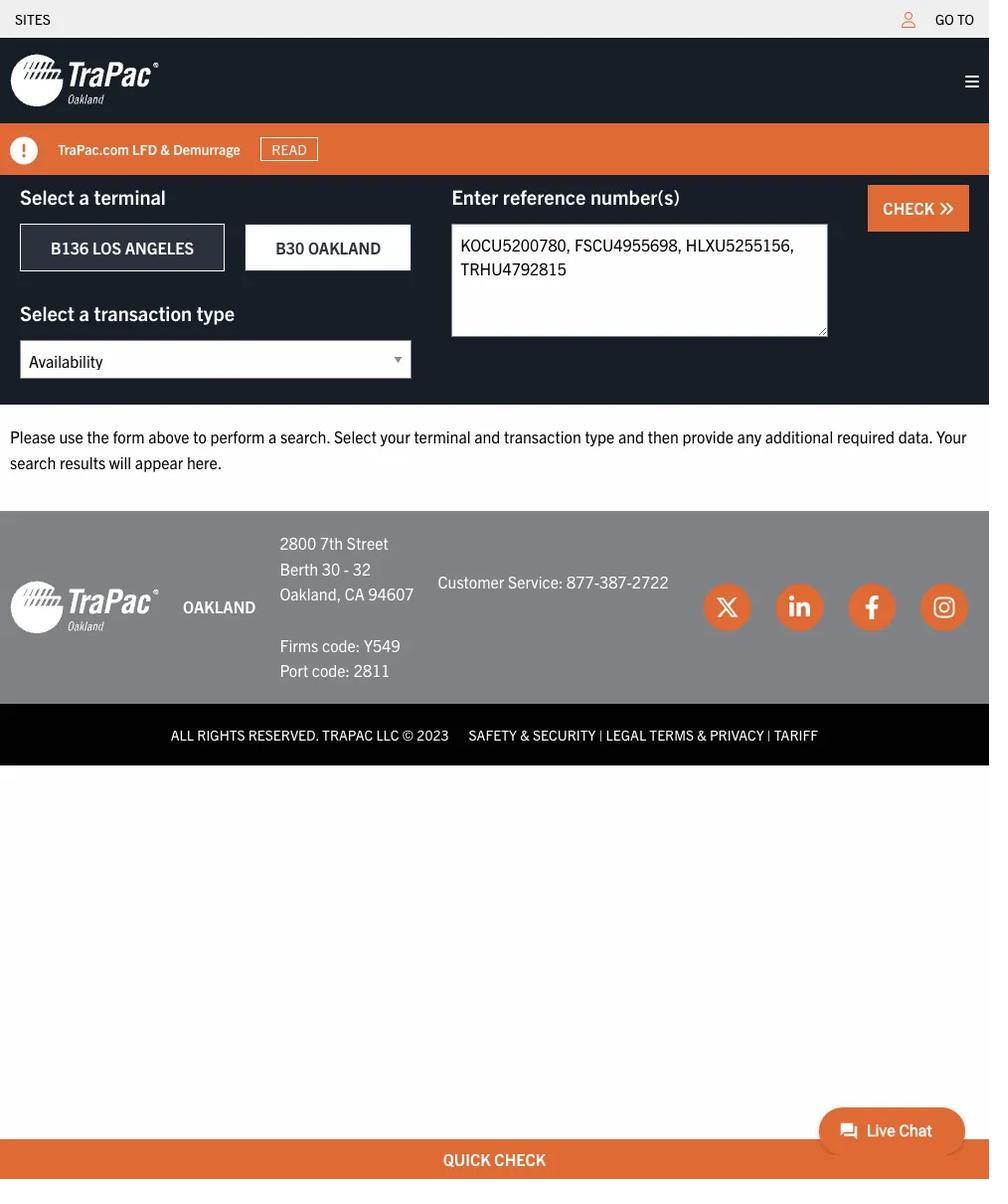 Task type: locate. For each thing, give the bounding box(es) containing it.
a down b136 at the top left
[[79, 300, 89, 325]]

check button
[[869, 185, 970, 232]]

0 horizontal spatial type
[[197, 300, 235, 325]]

all
[[171, 726, 194, 744]]

street
[[347, 533, 389, 553]]

all rights reserved. trapac llc © 2023
[[171, 726, 449, 744]]

0 vertical spatial type
[[197, 300, 235, 325]]

oakland image for banner containing trapac.com lfd & demurrage
[[10, 53, 159, 108]]

1 oakland image from the top
[[10, 53, 159, 108]]

0 horizontal spatial &
[[160, 140, 170, 158]]

check
[[884, 198, 939, 218], [495, 1150, 546, 1170]]

& right safety
[[520, 726, 530, 744]]

to
[[193, 427, 207, 447]]

0 horizontal spatial |
[[599, 726, 603, 744]]

1 horizontal spatial solid image
[[939, 201, 955, 217]]

sites
[[15, 10, 51, 28]]

terminal down lfd
[[94, 184, 166, 209]]

read link
[[260, 137, 318, 161]]

1 vertical spatial type
[[585, 427, 615, 447]]

1 horizontal spatial type
[[585, 427, 615, 447]]

safety & security link
[[469, 726, 596, 744]]

quick check
[[443, 1150, 546, 1170]]

0 vertical spatial transaction
[[94, 300, 192, 325]]

y549
[[364, 635, 400, 655]]

code: up 2811
[[322, 635, 360, 655]]

0 horizontal spatial solid image
[[10, 137, 38, 165]]

1 horizontal spatial transaction
[[504, 427, 582, 447]]

transaction inside please use the form above to perform a search. select your terminal and transaction type and then provide any additional required data. your search results will appear here.
[[504, 427, 582, 447]]

select
[[20, 184, 75, 209], [20, 300, 75, 325], [334, 427, 377, 447]]

&
[[160, 140, 170, 158], [520, 726, 530, 744], [697, 726, 707, 744]]

0 vertical spatial a
[[79, 184, 89, 209]]

search.
[[281, 427, 330, 447]]

0 horizontal spatial oakland
[[183, 597, 256, 617]]

footer
[[0, 511, 990, 766]]

1 vertical spatial select
[[20, 300, 75, 325]]

94607
[[369, 584, 414, 604]]

type inside please use the form above to perform a search. select your terminal and transaction type and then provide any additional required data. your search results will appear here.
[[585, 427, 615, 447]]

please
[[10, 427, 55, 447]]

perform
[[210, 427, 265, 447]]

ca
[[345, 584, 365, 604]]

1 vertical spatial solid image
[[10, 137, 38, 165]]

0 vertical spatial solid image
[[966, 74, 980, 90]]

a down trapac.com
[[79, 184, 89, 209]]

2800 7th street berth 30 - 32 oakland, ca 94607
[[280, 533, 414, 604]]

required
[[837, 427, 895, 447]]

| left legal
[[599, 726, 603, 744]]

1 horizontal spatial check
[[884, 198, 939, 218]]

1 horizontal spatial and
[[619, 427, 645, 447]]

safety
[[469, 726, 517, 744]]

1 vertical spatial oakland
[[183, 597, 256, 617]]

and
[[475, 427, 501, 447], [619, 427, 645, 447]]

search
[[10, 452, 56, 472]]

1 horizontal spatial terminal
[[414, 427, 471, 447]]

oakland left 'oakland,'
[[183, 597, 256, 617]]

1 vertical spatial check
[[495, 1150, 546, 1170]]

0 vertical spatial select
[[20, 184, 75, 209]]

will
[[109, 452, 131, 472]]

and left the then
[[619, 427, 645, 447]]

2 and from the left
[[619, 427, 645, 447]]

transaction
[[94, 300, 192, 325], [504, 427, 582, 447]]

your
[[381, 427, 410, 447]]

2 oakland image from the top
[[10, 580, 159, 636]]

here.
[[187, 452, 222, 472]]

0 horizontal spatial terminal
[[94, 184, 166, 209]]

trapac.com lfd & demurrage
[[58, 140, 241, 158]]

results
[[60, 452, 106, 472]]

2 | from the left
[[768, 726, 771, 744]]

terminal inside please use the form above to perform a search. select your terminal and transaction type and then provide any additional required data. your search results will appear here.
[[414, 427, 471, 447]]

llc
[[376, 726, 399, 744]]

then
[[648, 427, 679, 447]]

los
[[92, 238, 121, 258]]

0 vertical spatial oakland image
[[10, 53, 159, 108]]

1 vertical spatial oakland image
[[10, 580, 159, 636]]

berth
[[280, 559, 318, 579]]

& right terms
[[697, 726, 707, 744]]

oakland right b30
[[308, 238, 381, 258]]

appear
[[135, 452, 183, 472]]

0 horizontal spatial check
[[495, 1150, 546, 1170]]

quick
[[443, 1150, 491, 1170]]

and right "your"
[[475, 427, 501, 447]]

0 vertical spatial check
[[884, 198, 939, 218]]

|
[[599, 726, 603, 744], [768, 726, 771, 744]]

terminal right "your"
[[414, 427, 471, 447]]

above
[[148, 427, 189, 447]]

| left tariff
[[768, 726, 771, 744]]

code: right port at the left of page
[[312, 661, 350, 680]]

a
[[79, 184, 89, 209], [79, 300, 89, 325], [269, 427, 277, 447]]

1 horizontal spatial oakland
[[308, 238, 381, 258]]

2 vertical spatial select
[[334, 427, 377, 447]]

oakland inside footer
[[183, 597, 256, 617]]

solid image
[[966, 74, 980, 90], [10, 137, 38, 165], [939, 201, 955, 217]]

0 horizontal spatial and
[[475, 427, 501, 447]]

oakland,
[[280, 584, 341, 604]]

quick check link
[[0, 1140, 990, 1180]]

1 | from the left
[[599, 726, 603, 744]]

-
[[344, 559, 349, 579]]

2 vertical spatial a
[[269, 427, 277, 447]]

1 vertical spatial transaction
[[504, 427, 582, 447]]

1 vertical spatial terminal
[[414, 427, 471, 447]]

angeles
[[125, 238, 194, 258]]

additional
[[766, 427, 834, 447]]

oakland image inside banner
[[10, 53, 159, 108]]

select up b136 at the top left
[[20, 184, 75, 209]]

oakland image
[[10, 53, 159, 108], [10, 580, 159, 636]]

rights
[[197, 726, 245, 744]]

terminal
[[94, 184, 166, 209], [414, 427, 471, 447]]

Enter reference number(s) text field
[[452, 224, 829, 337]]

select left "your"
[[334, 427, 377, 447]]

code:
[[322, 635, 360, 655], [312, 661, 350, 680]]

& right lfd
[[160, 140, 170, 158]]

oakland
[[308, 238, 381, 258], [183, 597, 256, 617]]

select down b136 at the top left
[[20, 300, 75, 325]]

type
[[197, 300, 235, 325], [585, 427, 615, 447]]

1 horizontal spatial &
[[520, 726, 530, 744]]

select for select a transaction type
[[20, 300, 75, 325]]

a left search.
[[269, 427, 277, 447]]

1 vertical spatial a
[[79, 300, 89, 325]]

2 horizontal spatial solid image
[[966, 74, 980, 90]]

banner
[[0, 38, 990, 175]]

0 vertical spatial oakland
[[308, 238, 381, 258]]

customer service: 877-387-2722
[[438, 571, 669, 591]]

1 horizontal spatial |
[[768, 726, 771, 744]]

customer
[[438, 571, 505, 591]]

7th
[[320, 533, 343, 553]]

b30
[[276, 238, 305, 258]]

oakland image inside footer
[[10, 580, 159, 636]]

privacy
[[710, 726, 764, 744]]

enter reference number(s)
[[452, 184, 681, 209]]

2 vertical spatial solid image
[[939, 201, 955, 217]]



Task type: describe. For each thing, give the bounding box(es) containing it.
port
[[280, 661, 308, 680]]

go
[[936, 10, 955, 28]]

light image
[[902, 12, 916, 28]]

form
[[113, 427, 145, 447]]

demurrage
[[173, 140, 241, 158]]

please use the form above to perform a search. select your terminal and transaction type and then provide any additional required data. your search results will appear here.
[[10, 427, 967, 472]]

any
[[738, 427, 762, 447]]

32
[[353, 559, 371, 579]]

service:
[[508, 571, 563, 591]]

trapac
[[322, 726, 373, 744]]

security
[[533, 726, 596, 744]]

to
[[958, 10, 975, 28]]

2 horizontal spatial &
[[697, 726, 707, 744]]

go to
[[936, 10, 975, 28]]

provide
[[683, 427, 734, 447]]

b136 los angeles
[[51, 238, 194, 258]]

tariff link
[[775, 726, 819, 744]]

firms code:  y549 port code:  2811
[[280, 635, 400, 680]]

banner containing trapac.com lfd & demurrage
[[0, 38, 990, 175]]

terms
[[650, 726, 694, 744]]

387-
[[600, 571, 632, 591]]

2800
[[280, 533, 316, 553]]

30
[[322, 559, 340, 579]]

reference
[[503, 184, 586, 209]]

877-
[[567, 571, 600, 591]]

check inside button
[[884, 198, 939, 218]]

2722
[[632, 571, 669, 591]]

check inside 'link'
[[495, 1150, 546, 1170]]

trapac.com
[[58, 140, 129, 158]]

0 horizontal spatial transaction
[[94, 300, 192, 325]]

enter
[[452, 184, 499, 209]]

1 and from the left
[[475, 427, 501, 447]]

2811
[[354, 661, 390, 680]]

lfd
[[132, 140, 157, 158]]

select a transaction type
[[20, 300, 235, 325]]

data.
[[899, 427, 933, 447]]

legal terms & privacy link
[[606, 726, 764, 744]]

a for transaction
[[79, 300, 89, 325]]

your
[[937, 427, 967, 447]]

read
[[272, 140, 307, 158]]

a for terminal
[[79, 184, 89, 209]]

select a terminal
[[20, 184, 166, 209]]

select inside please use the form above to perform a search. select your terminal and transaction type and then provide any additional required data. your search results will appear here.
[[334, 427, 377, 447]]

oakland image for footer containing 2800 7th street
[[10, 580, 159, 636]]

1 vertical spatial code:
[[312, 661, 350, 680]]

use
[[59, 427, 83, 447]]

reserved.
[[248, 726, 319, 744]]

firms
[[280, 635, 319, 655]]

b136
[[51, 238, 89, 258]]

©
[[403, 726, 414, 744]]

b30 oakland
[[276, 238, 381, 258]]

number(s)
[[591, 184, 681, 209]]

safety & security | legal terms & privacy | tariff
[[469, 726, 819, 744]]

the
[[87, 427, 109, 447]]

0 vertical spatial code:
[[322, 635, 360, 655]]

footer containing 2800 7th street
[[0, 511, 990, 766]]

a inside please use the form above to perform a search. select your terminal and transaction type and then provide any additional required data. your search results will appear here.
[[269, 427, 277, 447]]

0 vertical spatial terminal
[[94, 184, 166, 209]]

2023
[[417, 726, 449, 744]]

legal
[[606, 726, 647, 744]]

select for select a terminal
[[20, 184, 75, 209]]

tariff
[[775, 726, 819, 744]]

solid image inside check button
[[939, 201, 955, 217]]



Task type: vqa. For each thing, say whether or not it's contained in the screenshot.
1st and from the right
yes



